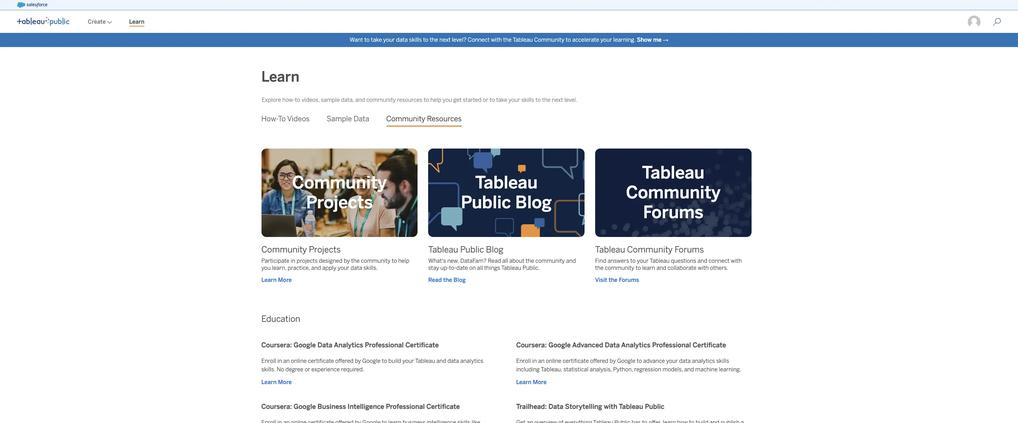 Task type: vqa. For each thing, say whether or not it's contained in the screenshot.
"See All Viz of the Day" element
no



Task type: locate. For each thing, give the bounding box(es) containing it.
forums inside "tableau community forums find answers to your tableau questions and connect with the community to learn and collaborate with others."
[[675, 245, 704, 255]]

create
[[88, 18, 106, 25]]

enroll for coursera: google advanced data analytics professional certificate
[[516, 358, 531, 365]]

or right 'degree'
[[305, 366, 310, 373]]

python,
[[613, 366, 633, 373]]

professional for coursera: google data analytics professional certificate
[[365, 341, 404, 350]]

1 vertical spatial forums
[[675, 245, 704, 255]]

1 vertical spatial community projects link
[[261, 245, 341, 255]]

offered inside enroll in an online certificate offered by google to build your tableau and data analytics skills. no degree or experience required.
[[335, 358, 354, 365]]

coursera: for coursera: google business intelligence professional certificate
[[261, 403, 292, 411]]

1 enroll from the left
[[261, 358, 276, 365]]

tableau community forums find answers to your tableau questions and connect with the community to learn and collaborate with others.
[[595, 245, 742, 271]]

public for tableau public blog what's new, datafam? read all about the community and stay up-to-date on all things tableau public.
[[460, 245, 484, 255]]

1 vertical spatial all
[[477, 265, 483, 271]]

in up including
[[532, 358, 537, 365]]

1 online from the left
[[291, 358, 307, 365]]

show
[[637, 36, 652, 43]]

or right started
[[483, 97, 488, 103]]

an
[[283, 358, 290, 365], [538, 358, 545, 365]]

me
[[653, 36, 662, 43]]

logo image
[[17, 17, 69, 26]]

blog inside the tableau public blog what's new, datafam? read all about the community and stay up-to-date on all things tableau public.
[[486, 245, 504, 255]]

2 enroll from the left
[[516, 358, 531, 365]]

0 horizontal spatial all
[[477, 265, 483, 271]]

to inside community projects participate in projects designed by the community to help you learn, practice, and apply your data skills.
[[392, 258, 397, 264]]

certificate inside enroll in an online certificate offered by google to advance your data analytics skills including tableau, statistical analysis, python, regression models, and machine learning.
[[563, 358, 589, 365]]

next
[[439, 36, 451, 43], [552, 97, 563, 103]]

by up required.
[[355, 358, 361, 365]]

1 tableau public blog link from the top
[[428, 149, 596, 237]]

advanced
[[572, 341, 603, 350]]

forums
[[643, 202, 704, 223], [675, 245, 704, 255], [619, 277, 639, 283]]

an inside enroll in an online certificate offered by google to advance your data analytics skills including tableau, statistical analysis, python, regression models, and machine learning.
[[538, 358, 545, 365]]

community projects
[[292, 173, 387, 213]]

1 horizontal spatial an
[[538, 358, 545, 365]]

1 certificate from the left
[[308, 358, 334, 365]]

0 vertical spatial tableau community forums link
[[595, 149, 763, 237]]

1 horizontal spatial help
[[430, 97, 441, 103]]

learn more link for coursera: google data analytics professional certificate
[[261, 378, 292, 387]]

certificate up statistical
[[563, 358, 589, 365]]

the left level. at the right
[[542, 97, 551, 103]]

forums for tableau community forums
[[643, 202, 704, 223]]

0 horizontal spatial skills
[[409, 36, 422, 43]]

the left level? at the top of the page
[[430, 36, 438, 43]]

read inside the tableau public blog what's new, datafam? read all about the community and stay up-to-date on all things tableau public.
[[488, 258, 501, 264]]

learn more for coursera: google advanced data analytics professional certificate
[[516, 379, 547, 386]]

online inside enroll in an online certificate offered by google to advance your data analytics skills including tableau, statistical analysis, python, regression models, and machine learning.
[[546, 358, 562, 365]]

more down tableau,
[[533, 379, 547, 386]]

google left business
[[294, 403, 316, 411]]

by for coursera: google data analytics professional certificate
[[355, 358, 361, 365]]

0 horizontal spatial read
[[428, 277, 442, 283]]

an up tableau,
[[538, 358, 545, 365]]

google for data
[[294, 341, 316, 350]]

learn more link
[[261, 276, 418, 285], [261, 378, 292, 387], [516, 378, 547, 387]]

0 vertical spatial forums
[[643, 202, 704, 223]]

1 vertical spatial tableau public blog link
[[428, 245, 504, 255]]

an inside enroll in an online certificate offered by google to build your tableau and data analytics skills. no degree or experience required.
[[283, 358, 290, 365]]

skills
[[409, 36, 422, 43], [522, 97, 534, 103], [716, 358, 729, 365]]

and
[[355, 97, 365, 103], [566, 258, 576, 264], [698, 258, 707, 264], [311, 265, 321, 271], [657, 265, 666, 271], [437, 358, 446, 365], [684, 366, 694, 373]]

with right storytelling
[[604, 403, 618, 411]]

including
[[516, 366, 540, 373]]

an up no
[[283, 358, 290, 365]]

enroll inside enroll in an online certificate offered by google to build your tableau and data analytics skills. no degree or experience required.
[[261, 358, 276, 365]]

community inside community projects participate in projects designed by the community to help you learn, practice, and apply your data skills.
[[261, 245, 307, 255]]

0 horizontal spatial by
[[344, 258, 350, 264]]

0 vertical spatial blog
[[515, 192, 552, 213]]

help for projects
[[398, 258, 409, 264]]

data,
[[341, 97, 354, 103]]

1 horizontal spatial learning.
[[719, 366, 741, 373]]

1 vertical spatial public
[[460, 245, 484, 255]]

community inside "tableau community forums find answers to your tableau questions and connect with the community to learn and collaborate with others."
[[627, 245, 673, 255]]

skills inside enroll in an online certificate offered by google to advance your data analytics skills including tableau, statistical analysis, python, regression models, and machine learning.
[[716, 358, 729, 365]]

2 horizontal spatial skills
[[716, 358, 729, 365]]

tableau public blog what's new, datafam? read all about the community and stay up-to-date on all things tableau public.
[[428, 245, 576, 271]]

professional for coursera: google business intelligence professional certificate
[[386, 403, 425, 411]]

0 vertical spatial learning.
[[613, 36, 636, 43]]

by inside community projects participate in projects designed by the community to help you learn, practice, and apply your data skills.
[[344, 258, 350, 264]]

take right "want"
[[371, 36, 382, 43]]

professional
[[365, 341, 404, 350], [652, 341, 691, 350], [386, 403, 425, 411]]

tableau community forums
[[626, 163, 721, 223]]

0 horizontal spatial you
[[261, 265, 271, 271]]

help
[[430, 97, 441, 103], [398, 258, 409, 264]]

online inside enroll in an online certificate offered by google to build your tableau and data analytics skills. no degree or experience required.
[[291, 358, 307, 365]]

or
[[483, 97, 488, 103], [305, 366, 310, 373]]

1 horizontal spatial skills
[[522, 97, 534, 103]]

connect
[[709, 258, 730, 264]]

0 horizontal spatial skills.
[[261, 366, 275, 373]]

1 horizontal spatial analytics
[[692, 358, 715, 365]]

data inside enroll in an online certificate offered by google to advance your data analytics skills including tableau, statistical analysis, python, regression models, and machine learning.
[[679, 358, 691, 365]]

enroll for coursera: google data analytics professional certificate
[[261, 358, 276, 365]]

2 horizontal spatial by
[[610, 358, 616, 365]]

level.
[[564, 97, 577, 103]]

community
[[366, 97, 396, 103], [361, 258, 391, 264], [536, 258, 565, 264], [605, 265, 634, 271]]

read up things
[[488, 258, 501, 264]]

public for tableau public blog
[[461, 192, 511, 213]]

0 vertical spatial community projects link
[[261, 149, 429, 237]]

data right sample
[[354, 115, 369, 123]]

online up 'degree'
[[291, 358, 307, 365]]

1 vertical spatial projects
[[309, 245, 341, 255]]

take
[[371, 36, 382, 43], [496, 97, 507, 103]]

learn
[[129, 18, 144, 25], [261, 68, 299, 85], [261, 277, 277, 283], [261, 379, 277, 386], [516, 379, 532, 386]]

you left get
[[443, 97, 452, 103]]

0 horizontal spatial certificate
[[308, 358, 334, 365]]

0 horizontal spatial offered
[[335, 358, 354, 365]]

online up tableau,
[[546, 358, 562, 365]]

you down 'participate'
[[261, 265, 271, 271]]

help inside community projects participate in projects designed by the community to help you learn, practice, and apply your data skills.
[[398, 258, 409, 264]]

forums for tableau community forums find answers to your tableau questions and connect with the community to learn and collaborate with others.
[[675, 245, 704, 255]]

date
[[456, 265, 468, 271]]

1 vertical spatial you
[[261, 265, 271, 271]]

offered inside enroll in an online certificate offered by google to advance your data analytics skills including tableau, statistical analysis, python, regression models, and machine learning.
[[590, 358, 608, 365]]

0 vertical spatial read
[[488, 258, 501, 264]]

1 horizontal spatial online
[[546, 358, 562, 365]]

blog for tableau public blog
[[515, 192, 552, 213]]

0 vertical spatial public
[[461, 192, 511, 213]]

and inside enroll in an online certificate offered by google to build your tableau and data analytics skills. no degree or experience required.
[[437, 358, 446, 365]]

visit the forums link
[[595, 276, 752, 285]]

learn more link down no
[[261, 378, 292, 387]]

0 vertical spatial take
[[371, 36, 382, 43]]

the inside the tableau public blog what's new, datafam? read all about the community and stay up-to-date on all things tableau public.
[[526, 258, 534, 264]]

0 horizontal spatial blog
[[454, 277, 466, 283]]

certificate
[[405, 341, 439, 350], [693, 341, 726, 350], [427, 403, 460, 411]]

2 vertical spatial forums
[[619, 277, 639, 283]]

participate
[[261, 258, 289, 264]]

1 horizontal spatial take
[[496, 97, 507, 103]]

more down no
[[278, 379, 292, 386]]

0 horizontal spatial learning.
[[613, 36, 636, 43]]

in
[[291, 258, 295, 264], [277, 358, 282, 365], [532, 358, 537, 365]]

more
[[278, 277, 292, 283], [278, 379, 292, 386], [533, 379, 547, 386]]

0 horizontal spatial analytics
[[460, 358, 483, 365]]

certificate
[[308, 358, 334, 365], [563, 358, 589, 365]]

in up practice,
[[291, 258, 295, 264]]

forums inside tableau community forums
[[643, 202, 704, 223]]

public.
[[523, 265, 540, 271]]

0 vertical spatial skills.
[[364, 265, 378, 271]]

0 horizontal spatial enroll
[[261, 358, 276, 365]]

0 vertical spatial projects
[[306, 192, 373, 213]]

learn more down including
[[516, 379, 547, 386]]

0 horizontal spatial an
[[283, 358, 290, 365]]

read down stay
[[428, 277, 442, 283]]

skills.
[[364, 265, 378, 271], [261, 366, 275, 373]]

participate in projects designed by the community to help you learn, practice, and apply your data skills. image
[[261, 149, 429, 237]]

help left what's on the left bottom of page
[[398, 258, 409, 264]]

by
[[344, 258, 350, 264], [355, 358, 361, 365], [610, 358, 616, 365]]

or inside enroll in an online certificate offered by google to build your tableau and data analytics skills. no degree or experience required.
[[305, 366, 310, 373]]

2 offered from the left
[[590, 358, 608, 365]]

with
[[491, 36, 502, 43], [731, 258, 742, 264], [698, 265, 709, 271], [604, 403, 618, 411]]

1 vertical spatial next
[[552, 97, 563, 103]]

blog for read the blog
[[454, 277, 466, 283]]

1 horizontal spatial offered
[[590, 358, 608, 365]]

storytelling
[[565, 403, 602, 411]]

blog inside tableau public blog
[[515, 192, 552, 213]]

coursera: for coursera: google advanced data analytics professional certificate
[[516, 341, 547, 350]]

analytics inside enroll in an online certificate offered by google to advance your data analytics skills including tableau, statistical analysis, python, regression models, and machine learning.
[[692, 358, 715, 365]]

community projects link
[[261, 149, 429, 237], [261, 245, 341, 255]]

all right "on"
[[477, 265, 483, 271]]

data right advanced at the right
[[605, 341, 620, 350]]

analytics up required.
[[334, 341, 363, 350]]

more for coursera: google advanced data analytics professional certificate
[[533, 379, 547, 386]]

0 vertical spatial tableau public blog link
[[428, 149, 596, 237]]

1 vertical spatial read
[[428, 277, 442, 283]]

forums inside visit the forums link
[[619, 277, 639, 283]]

offered for analytics
[[335, 358, 354, 365]]

find
[[595, 258, 606, 264]]

2 vertical spatial blog
[[454, 277, 466, 283]]

help up resources
[[430, 97, 441, 103]]

blog for tableau public blog what's new, datafam? read all about the community and stay up-to-date on all things tableau public.
[[486, 245, 504, 255]]

2 an from the left
[[538, 358, 545, 365]]

tableau public blog link
[[428, 149, 596, 237], [428, 245, 504, 255]]

in inside enroll in an online certificate offered by google to advance your data analytics skills including tableau, statistical analysis, python, regression models, and machine learning.
[[532, 358, 537, 365]]

analytics up enroll in an online certificate offered by google to advance your data analytics skills including tableau, statistical analysis, python, regression models, and machine learning.
[[621, 341, 651, 350]]

0 vertical spatial you
[[443, 97, 452, 103]]

the up public.
[[526, 258, 534, 264]]

1 horizontal spatial read
[[488, 258, 501, 264]]

find answers to your tableau questions and connect with the community to learn and collaborate with others. image
[[595, 149, 763, 237]]

blog
[[515, 192, 552, 213], [486, 245, 504, 255], [454, 277, 466, 283]]

public inside the tableau public blog what's new, datafam? read all about the community and stay up-to-date on all things tableau public.
[[460, 245, 484, 255]]

1 horizontal spatial you
[[443, 97, 452, 103]]

to inside enroll in an online certificate offered by google to build your tableau and data analytics skills. no degree or experience required.
[[382, 358, 387, 365]]

0 horizontal spatial online
[[291, 358, 307, 365]]

2 certificate from the left
[[563, 358, 589, 365]]

in inside enroll in an online certificate offered by google to build your tableau and data analytics skills. no degree or experience required.
[[277, 358, 282, 365]]

learn more link down including
[[516, 378, 547, 387]]

by right designed
[[344, 258, 350, 264]]

analytics inside enroll in an online certificate offered by google to build your tableau and data analytics skills. no degree or experience required.
[[460, 358, 483, 365]]

1 horizontal spatial by
[[355, 358, 361, 365]]

what's new, datafam? read all about the community and stay up-to-date on all things tableau public. image
[[428, 149, 596, 237]]

the right the connect
[[503, 36, 512, 43]]

1 vertical spatial blog
[[486, 245, 504, 255]]

1 horizontal spatial analytics
[[621, 341, 651, 350]]

2 analytics from the left
[[692, 358, 715, 365]]

0 vertical spatial all
[[502, 258, 508, 264]]

1 vertical spatial skills.
[[261, 366, 275, 373]]

learn more down learn,
[[261, 277, 292, 283]]

the down up-
[[443, 277, 452, 283]]

the inside "tableau community forums find answers to your tableau questions and connect with the community to learn and collaborate with others."
[[595, 265, 604, 271]]

learning. inside enroll in an online certificate offered by google to advance your data analytics skills including tableau, statistical analysis, python, regression models, and machine learning.
[[719, 366, 741, 373]]

certificate up experience
[[308, 358, 334, 365]]

0 horizontal spatial help
[[398, 258, 409, 264]]

by inside enroll in an online certificate offered by google to advance your data analytics skills including tableau, statistical analysis, python, regression models, and machine learning.
[[610, 358, 616, 365]]

resources
[[397, 97, 423, 103]]

regression
[[634, 366, 661, 373]]

enroll inside enroll in an online certificate offered by google to advance your data analytics skills including tableau, statistical analysis, python, regression models, and machine learning.
[[516, 358, 531, 365]]

0 horizontal spatial take
[[371, 36, 382, 43]]

all left about
[[502, 258, 508, 264]]

want to take your data skills to the next level? connect with the tableau community to accelerate your learning. show me →
[[350, 36, 669, 43]]

2 horizontal spatial blog
[[515, 192, 552, 213]]

learning. left the show
[[613, 36, 636, 43]]

an for coursera: google data analytics professional certificate
[[283, 358, 290, 365]]

next left level? at the top of the page
[[439, 36, 451, 43]]

others.
[[710, 265, 728, 271]]

1 vertical spatial help
[[398, 258, 409, 264]]

0 horizontal spatial in
[[277, 358, 282, 365]]

offered up "analysis,"
[[590, 358, 608, 365]]

projects inside community projects participate in projects designed by the community to help you learn, practice, and apply your data skills.
[[309, 245, 341, 255]]

analytics
[[334, 341, 363, 350], [621, 341, 651, 350]]

by inside enroll in an online certificate offered by google to build your tableau and data analytics skills. no degree or experience required.
[[355, 358, 361, 365]]

your inside "tableau community forums find answers to your tableau questions and connect with the community to learn and collaborate with others."
[[637, 258, 649, 264]]

0 horizontal spatial next
[[439, 36, 451, 43]]

google
[[294, 341, 316, 350], [549, 341, 571, 350], [362, 358, 381, 365], [617, 358, 636, 365], [294, 403, 316, 411]]

0 horizontal spatial analytics
[[334, 341, 363, 350]]

offered up required.
[[335, 358, 354, 365]]

data inside community projects participate in projects designed by the community to help you learn, practice, and apply your data skills.
[[351, 265, 362, 271]]

google up python,
[[617, 358, 636, 365]]

1 horizontal spatial skills.
[[364, 265, 378, 271]]

google up required.
[[362, 358, 381, 365]]

next left level. at the right
[[552, 97, 563, 103]]

0 vertical spatial next
[[439, 36, 451, 43]]

in up no
[[277, 358, 282, 365]]

skills. inside enroll in an online certificate offered by google to build your tableau and data analytics skills. no degree or experience required.
[[261, 366, 275, 373]]

1 horizontal spatial certificate
[[563, 358, 589, 365]]

take right started
[[496, 97, 507, 103]]

online for data
[[291, 358, 307, 365]]

0 horizontal spatial or
[[305, 366, 310, 373]]

the down find
[[595, 265, 604, 271]]

with right connect
[[731, 258, 742, 264]]

1 horizontal spatial or
[[483, 97, 488, 103]]

1 horizontal spatial blog
[[486, 245, 504, 255]]

projects
[[306, 192, 373, 213], [309, 245, 341, 255]]

1 vertical spatial learning.
[[719, 366, 741, 373]]

tableau inside enroll in an online certificate offered by google to build your tableau and data analytics skills. no degree or experience required.
[[415, 358, 435, 365]]

1 vertical spatial tableau community forums link
[[595, 245, 704, 255]]

google for advanced
[[549, 341, 571, 350]]

google inside enroll in an online certificate offered by google to build your tableau and data analytics skills. no degree or experience required.
[[362, 358, 381, 365]]

certificate for coursera: google business intelligence professional certificate
[[427, 403, 460, 411]]

2 online from the left
[[546, 358, 562, 365]]

1 vertical spatial skills
[[522, 97, 534, 103]]

tableau
[[513, 36, 533, 43], [642, 163, 705, 183], [475, 173, 538, 193], [428, 245, 458, 255], [595, 245, 625, 255], [650, 258, 670, 264], [501, 265, 521, 271], [415, 358, 435, 365], [619, 403, 643, 411]]

2 horizontal spatial in
[[532, 358, 537, 365]]

public inside tableau public blog
[[461, 192, 511, 213]]

google for business
[[294, 403, 316, 411]]

1 an from the left
[[283, 358, 290, 365]]

learn more
[[261, 277, 292, 283], [261, 379, 292, 386], [516, 379, 547, 386]]

public
[[461, 192, 511, 213], [460, 245, 484, 255], [645, 403, 665, 411]]

1 horizontal spatial enroll
[[516, 358, 531, 365]]

1 horizontal spatial in
[[291, 258, 295, 264]]

the right designed
[[351, 258, 360, 264]]

skills. inside community projects participate in projects designed by the community to help you learn, practice, and apply your data skills.
[[364, 265, 378, 271]]

to
[[364, 36, 370, 43], [423, 36, 428, 43], [566, 36, 571, 43], [295, 97, 300, 103], [424, 97, 429, 103], [490, 97, 495, 103], [536, 97, 541, 103], [392, 258, 397, 264], [630, 258, 636, 264], [636, 265, 641, 271], [382, 358, 387, 365], [637, 358, 642, 365]]

analytics
[[460, 358, 483, 365], [692, 358, 715, 365]]

1 analytics from the left
[[460, 358, 483, 365]]

coursera: google business intelligence professional certificate
[[261, 403, 460, 411]]

google up 'degree'
[[294, 341, 316, 350]]

google inside enroll in an online certificate offered by google to advance your data analytics skills including tableau, statistical analysis, python, regression models, and machine learning.
[[617, 358, 636, 365]]

learning. right machine at bottom right
[[719, 366, 741, 373]]

required.
[[341, 366, 364, 373]]

1 offered from the left
[[335, 358, 354, 365]]

you inside community projects participate in projects designed by the community to help you learn, practice, and apply your data skills.
[[261, 265, 271, 271]]

projects inside community projects
[[306, 192, 373, 213]]

learn more down no
[[261, 379, 292, 386]]

read
[[488, 258, 501, 264], [428, 277, 442, 283]]

2 analytics from the left
[[621, 341, 651, 350]]

your
[[383, 36, 395, 43], [601, 36, 612, 43], [509, 97, 520, 103], [637, 258, 649, 264], [338, 265, 349, 271], [402, 358, 414, 365], [666, 358, 678, 365]]

1 vertical spatial or
[[305, 366, 310, 373]]

how-to videos
[[261, 115, 310, 123]]

2 vertical spatial skills
[[716, 358, 729, 365]]

0 vertical spatial help
[[430, 97, 441, 103]]

certificate for coursera: google data analytics professional certificate
[[405, 341, 439, 350]]

certificate inside enroll in an online certificate offered by google to build your tableau and data analytics skills. no degree or experience required.
[[308, 358, 334, 365]]

learn,
[[272, 265, 286, 271]]

by up python,
[[610, 358, 616, 365]]

online
[[291, 358, 307, 365], [546, 358, 562, 365]]

google up tableau,
[[549, 341, 571, 350]]

intelligence
[[348, 403, 384, 411]]

sample
[[327, 115, 352, 123]]

1 tableau community forums link from the top
[[595, 149, 763, 237]]



Task type: describe. For each thing, give the bounding box(es) containing it.
enroll in an online certificate offered by google to build your tableau and data analytics skills. no degree or experience required.
[[261, 358, 483, 373]]

explore
[[262, 97, 281, 103]]

0 vertical spatial or
[[483, 97, 488, 103]]

you for how-
[[443, 97, 452, 103]]

learn more link for coursera: google advanced data analytics professional certificate
[[516, 378, 547, 387]]

how-to videos link
[[261, 109, 310, 129]]

salesforce logo image
[[17, 2, 47, 8]]

on
[[469, 265, 476, 271]]

how-
[[261, 115, 278, 123]]

what's
[[428, 258, 446, 264]]

statistical
[[564, 366, 589, 373]]

go to search image
[[984, 18, 1010, 26]]

you for projects
[[261, 265, 271, 271]]

1 horizontal spatial next
[[552, 97, 563, 103]]

offered for data
[[590, 358, 608, 365]]

projects for community projects
[[306, 192, 373, 213]]

data up experience
[[318, 341, 332, 350]]

practice,
[[288, 265, 310, 271]]

certificate for data
[[308, 358, 334, 365]]

education
[[261, 314, 300, 324]]

your inside enroll in an online certificate offered by google to build your tableau and data analytics skills. no degree or experience required.
[[402, 358, 414, 365]]

2 community projects link from the top
[[261, 245, 341, 255]]

datafam?
[[460, 258, 487, 264]]

trailhead: data storytelling with tableau public
[[516, 403, 665, 411]]

in for coursera: google advanced data analytics professional certificate
[[532, 358, 537, 365]]

1 vertical spatial take
[[496, 97, 507, 103]]

projects
[[297, 258, 318, 264]]

coursera: for coursera: google data analytics professional certificate
[[261, 341, 292, 350]]

and inside the tableau public blog what's new, datafam? read all about the community and stay up-to-date on all things tableau public.
[[566, 258, 576, 264]]

accelerate
[[572, 36, 599, 43]]

online for advanced
[[546, 358, 562, 365]]

resources
[[427, 115, 462, 123]]

help for how-
[[430, 97, 441, 103]]

sample
[[321, 97, 340, 103]]

visit
[[595, 277, 607, 283]]

the right visit
[[609, 277, 618, 283]]

show me link
[[637, 36, 662, 43]]

started
[[463, 97, 482, 103]]

2 tableau community forums link from the top
[[595, 245, 704, 255]]

2 tableau public blog link from the top
[[428, 245, 504, 255]]

in for coursera: google data analytics professional certificate
[[277, 358, 282, 365]]

analysis,
[[590, 366, 612, 373]]

1 analytics from the left
[[334, 341, 363, 350]]

how-
[[282, 97, 295, 103]]

to inside enroll in an online certificate offered by google to advance your data analytics skills including tableau, statistical analysis, python, regression models, and machine learning.
[[637, 358, 642, 365]]

business
[[318, 403, 346, 411]]

to-
[[449, 265, 456, 271]]

videos,
[[302, 97, 320, 103]]

2 vertical spatial public
[[645, 403, 665, 411]]

learn link
[[121, 11, 153, 33]]

models,
[[663, 366, 683, 373]]

new,
[[447, 258, 459, 264]]

0 vertical spatial skills
[[409, 36, 422, 43]]

data right trailhead:
[[549, 403, 564, 411]]

in inside community projects participate in projects designed by the community to help you learn, practice, and apply your data skills.
[[291, 258, 295, 264]]

and inside enroll in an online certificate offered by google to advance your data analytics skills including tableau, statistical analysis, python, regression models, and machine learning.
[[684, 366, 694, 373]]

about
[[509, 258, 525, 264]]

things
[[484, 265, 500, 271]]

with right the connect
[[491, 36, 502, 43]]

terry.turtle image
[[967, 15, 981, 29]]

learn more for coursera: google data analytics professional certificate
[[261, 379, 292, 386]]

→
[[663, 36, 669, 43]]

degree
[[286, 366, 303, 373]]

tableau,
[[541, 366, 562, 373]]

community inside "tableau community forums find answers to your tableau questions and connect with the community to learn and collaborate with others."
[[605, 265, 634, 271]]

enroll in an online certificate offered by google to advance your data analytics skills including tableau, statistical analysis, python, regression models, and machine learning.
[[516, 358, 741, 373]]

tableau inside tableau public blog
[[475, 173, 538, 193]]

community projects participate in projects designed by the community to help you learn, practice, and apply your data skills.
[[261, 245, 409, 271]]

community resources link
[[386, 109, 462, 129]]

up-
[[440, 265, 449, 271]]

community resources
[[386, 115, 462, 123]]

want
[[350, 36, 363, 43]]

1 horizontal spatial all
[[502, 258, 508, 264]]

advance
[[643, 358, 665, 365]]

read the blog link
[[428, 276, 585, 285]]

get
[[453, 97, 462, 103]]

coursera: google data analytics professional certificate
[[261, 341, 439, 350]]

answers
[[608, 258, 629, 264]]

apply
[[322, 265, 336, 271]]

certificate for advanced
[[563, 358, 589, 365]]

more down learn,
[[278, 277, 292, 283]]

tableau inside tableau community forums
[[642, 163, 705, 183]]

data inside enroll in an online certificate offered by google to build your tableau and data analytics skills. no degree or experience required.
[[448, 358, 459, 365]]

with left others.
[[698, 265, 709, 271]]

collaborate
[[668, 265, 697, 271]]

an for coursera: google advanced data analytics professional certificate
[[538, 358, 545, 365]]

learn more link down apply on the left bottom of page
[[261, 276, 418, 285]]

read the blog
[[428, 277, 466, 283]]

more for coursera: google data analytics professional certificate
[[278, 379, 292, 386]]

the inside community projects participate in projects designed by the community to help you learn, practice, and apply your data skills.
[[351, 258, 360, 264]]

questions
[[671, 258, 696, 264]]

your inside community projects participate in projects designed by the community to help you learn, practice, and apply your data skills.
[[338, 265, 349, 271]]

create button
[[79, 11, 121, 33]]

explore how-to videos, sample data, and community resources to help you get started or to take your skills to the next level.
[[262, 97, 577, 103]]

machine
[[695, 366, 718, 373]]

forums for visit the forums
[[619, 277, 639, 283]]

community inside the tableau public blog what's new, datafam? read all about the community and stay up-to-date on all things tableau public.
[[536, 258, 565, 264]]

level?
[[452, 36, 467, 43]]

projects for community projects participate in projects designed by the community to help you learn, practice, and apply your data skills.
[[309, 245, 341, 255]]

videos
[[287, 115, 310, 123]]

designed
[[319, 258, 343, 264]]

tableau public blog
[[461, 173, 552, 213]]

build
[[388, 358, 401, 365]]

coursera: google advanced data analytics professional certificate
[[516, 341, 726, 350]]

no
[[277, 366, 284, 373]]

connect
[[468, 36, 490, 43]]

stay
[[428, 265, 439, 271]]

experience
[[311, 366, 340, 373]]

1 community projects link from the top
[[261, 149, 429, 237]]

by for coursera: google advanced data analytics professional certificate
[[610, 358, 616, 365]]

and inside community projects participate in projects designed by the community to help you learn, practice, and apply your data skills.
[[311, 265, 321, 271]]

trailhead:
[[516, 403, 547, 411]]

to
[[278, 115, 286, 123]]

visit the forums
[[595, 277, 639, 283]]

community inside community projects participate in projects designed by the community to help you learn, practice, and apply your data skills.
[[361, 258, 391, 264]]

sample data link
[[327, 109, 369, 129]]

learn
[[642, 265, 655, 271]]

sample data
[[327, 115, 369, 123]]

your inside enroll in an online certificate offered by google to advance your data analytics skills including tableau, statistical analysis, python, regression models, and machine learning.
[[666, 358, 678, 365]]



